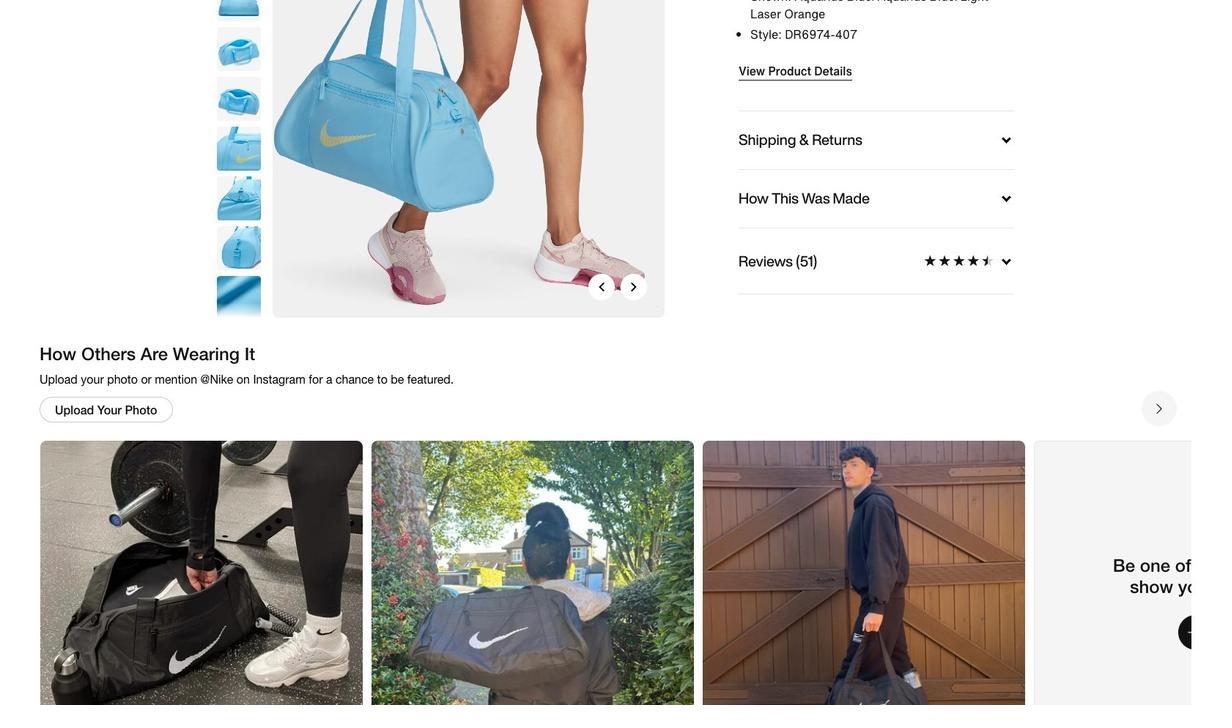 Task type: locate. For each thing, give the bounding box(es) containing it.
nike gym club duffel bag (24l) image
[[273, 0, 665, 318], [217, 27, 261, 71], [217, 77, 261, 121], [217, 127, 261, 171], [217, 177, 261, 221], [217, 227, 261, 271], [217, 277, 261, 321]]

menu bar
[[249, 0, 982, 3]]

previous carousel button image
[[597, 283, 606, 292]]



Task type: describe. For each thing, give the bounding box(es) containing it.
next carousel button image
[[630, 283, 639, 292]]



Task type: vqa. For each thing, say whether or not it's contained in the screenshot.
Previous carousel button image
yes



